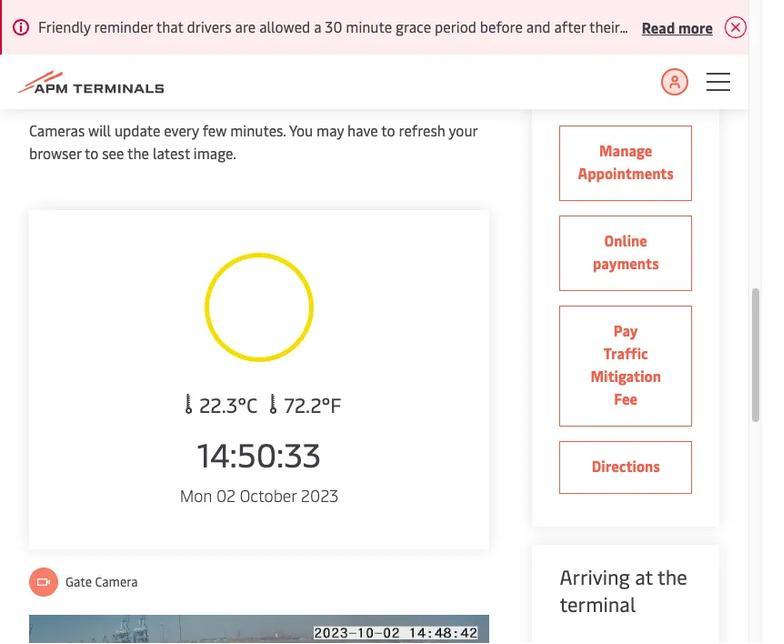Task type: describe. For each thing, give the bounding box(es) containing it.
more
[[679, 17, 713, 37]]

read
[[642, 17, 675, 37]]

few
[[203, 120, 227, 140]]

arrive
[[560, 69, 611, 96]]

you
[[289, 120, 313, 140]]

gate camera button
[[29, 568, 138, 597]]

mon
[[180, 484, 212, 507]]

browser
[[29, 143, 81, 163]]

read more
[[642, 17, 713, 37]]

may
[[317, 120, 344, 140]]

1 vertical spatial to
[[85, 143, 99, 163]]

gate for gate cameras
[[29, 60, 96, 105]]

read more button
[[642, 15, 713, 38]]

14:50:33
[[197, 431, 321, 476]]

22.3°c
[[194, 391, 262, 418]]

the inside arriving at the terminal
[[658, 563, 688, 590]]

before
[[560, 42, 620, 69]]

you
[[624, 42, 657, 69]]

image.
[[194, 143, 236, 163]]

arriving at the terminal
[[560, 563, 688, 618]]

cameras will update every few minutes. you may have to refresh your browser to see the latest image.
[[29, 120, 478, 163]]

14:50:33 mon 02 october 2023
[[180, 431, 339, 507]]

gate cameras
[[29, 60, 228, 105]]

your
[[449, 120, 478, 140]]

terminal camera image
[[29, 615, 489, 643]]

2023
[[301, 484, 339, 507]]

at
[[635, 563, 653, 590]]



Task type: locate. For each thing, give the bounding box(es) containing it.
cameras up the browser
[[29, 120, 85, 140]]

0 vertical spatial to
[[381, 120, 395, 140]]

the
[[127, 143, 149, 163], [658, 563, 688, 590]]

terminal
[[560, 590, 636, 618]]

october
[[240, 484, 297, 507]]

camera
[[95, 573, 138, 590]]

minutes.
[[230, 120, 286, 140]]

every
[[164, 120, 199, 140]]

1 vertical spatial gate
[[65, 573, 92, 590]]

72.2°f
[[280, 391, 341, 418]]

before you arrive
[[560, 42, 657, 96]]

0 vertical spatial cameras
[[104, 60, 228, 105]]

cameras inside cameras will update every few minutes. you may have to refresh your browser to see the latest image.
[[29, 120, 85, 140]]

close alert image
[[725, 16, 746, 38]]

arriving
[[560, 563, 630, 590]]

will
[[88, 120, 111, 140]]

1 horizontal spatial to
[[381, 120, 395, 140]]

gate
[[29, 60, 96, 105], [65, 573, 92, 590]]

to right "have"
[[381, 120, 395, 140]]

1 horizontal spatial the
[[658, 563, 688, 590]]

gate left camera
[[65, 573, 92, 590]]

the down update
[[127, 143, 149, 163]]

1 vertical spatial the
[[658, 563, 688, 590]]

02
[[216, 484, 236, 507]]

0 horizontal spatial cameras
[[29, 120, 85, 140]]

gate up the will
[[29, 60, 96, 105]]

latest
[[153, 143, 190, 163]]

the inside cameras will update every few minutes. you may have to refresh your browser to see the latest image.
[[127, 143, 149, 163]]

0 vertical spatial gate
[[29, 60, 96, 105]]

gate for gate camera
[[65, 573, 92, 590]]

have
[[348, 120, 378, 140]]

0 vertical spatial the
[[127, 143, 149, 163]]

1 vertical spatial cameras
[[29, 120, 85, 140]]

to
[[381, 120, 395, 140], [85, 143, 99, 163]]

0 horizontal spatial the
[[127, 143, 149, 163]]

see
[[102, 143, 124, 163]]

to left see
[[85, 143, 99, 163]]

the right the at
[[658, 563, 688, 590]]

cameras
[[104, 60, 228, 105], [29, 120, 85, 140]]

cameras up every
[[104, 60, 228, 105]]

refresh
[[399, 120, 446, 140]]

1 horizontal spatial cameras
[[104, 60, 228, 105]]

0 horizontal spatial to
[[85, 143, 99, 163]]

gate inside button
[[65, 573, 92, 590]]

gate camera
[[65, 573, 138, 590]]

update
[[115, 120, 160, 140]]



Task type: vqa. For each thing, say whether or not it's contained in the screenshot.
the rightmost Fully
no



